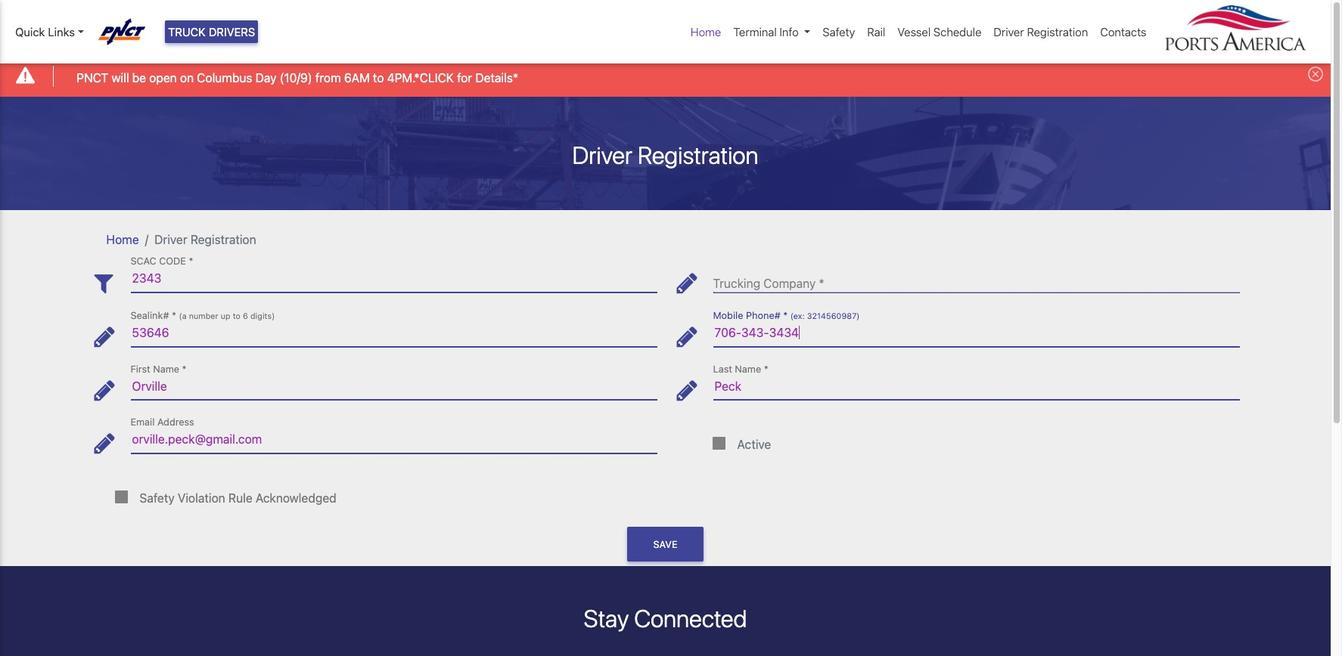 Task type: describe. For each thing, give the bounding box(es) containing it.
close image
[[1309, 67, 1324, 82]]

First Name * text field
[[131, 373, 657, 401]]

quick links link
[[15, 23, 84, 40]]

sealink# * (a number up to 6 digits)
[[131, 310, 275, 322]]

connected
[[634, 605, 747, 634]]

to inside sealink# * (a number up to 6 digits)
[[233, 312, 241, 321]]

2 horizontal spatial driver
[[994, 25, 1025, 39]]

* for last name *
[[764, 364, 769, 375]]

Trucking Company * text field
[[713, 265, 1240, 293]]

vessel schedule link
[[892, 17, 988, 47]]

violation
[[178, 492, 225, 505]]

pnct will be open on columbus day (10/9) from 6am to 4pm.*click for details* link
[[77, 69, 519, 87]]

on
[[180, 71, 194, 84]]

contacts link
[[1095, 17, 1153, 47]]

* for trucking company *
[[819, 277, 825, 291]]

to inside alert
[[373, 71, 384, 84]]

2 horizontal spatial registration
[[1027, 25, 1089, 39]]

SCAC CODE * search field
[[131, 265, 657, 293]]

name for last
[[735, 364, 762, 375]]

will
[[112, 71, 129, 84]]

code
[[159, 256, 186, 268]]

1 vertical spatial driver registration
[[573, 140, 759, 169]]

truck drivers
[[168, 25, 255, 39]]

contacts
[[1101, 25, 1147, 39]]

1 horizontal spatial driver
[[573, 140, 633, 169]]

schedule
[[934, 25, 982, 39]]

company
[[764, 277, 816, 291]]

scac code *
[[131, 256, 193, 268]]

vessel
[[898, 25, 931, 39]]

stay connected
[[584, 605, 747, 634]]

(ex:
[[791, 312, 805, 321]]

pnct will be open on columbus day (10/9) from 6am to 4pm.*click for details*
[[77, 71, 519, 84]]

(a
[[179, 312, 187, 321]]

save
[[654, 539, 678, 551]]

6
[[243, 312, 248, 321]]

Last Name * text field
[[713, 373, 1240, 401]]

3214560987)
[[807, 312, 860, 321]]

save button
[[628, 527, 704, 563]]

last
[[713, 364, 733, 375]]

open
[[149, 71, 177, 84]]

name for first
[[153, 364, 179, 375]]

trucking company *
[[713, 277, 825, 291]]

safety violation rule acknowledged
[[140, 492, 337, 505]]

from
[[315, 71, 341, 84]]

safety link
[[817, 17, 862, 47]]

pnct
[[77, 71, 108, 84]]

first
[[131, 364, 150, 375]]

first name *
[[131, 364, 187, 375]]

safety for safety violation rule acknowledged
[[140, 492, 175, 505]]



Task type: vqa. For each thing, say whether or not it's contained in the screenshot.
the 10,000
no



Task type: locate. For each thing, give the bounding box(es) containing it.
day
[[256, 71, 277, 84]]

4pm.*click
[[387, 71, 454, 84]]

* right company
[[819, 277, 825, 291]]

safety inside the safety link
[[823, 25, 855, 39]]

email address
[[131, 417, 194, 429]]

to
[[373, 71, 384, 84], [233, 312, 241, 321]]

6am
[[344, 71, 370, 84]]

0 horizontal spatial name
[[153, 364, 179, 375]]

stay
[[584, 605, 629, 634]]

1 vertical spatial to
[[233, 312, 241, 321]]

digits)
[[250, 312, 275, 321]]

mobile
[[713, 310, 744, 322]]

last name *
[[713, 364, 769, 375]]

None text field
[[131, 320, 657, 347], [713, 320, 1240, 347], [131, 320, 657, 347], [713, 320, 1240, 347]]

terminal info link
[[728, 17, 817, 47]]

name right first
[[153, 364, 179, 375]]

* right last in the right bottom of the page
[[764, 364, 769, 375]]

active
[[738, 438, 771, 452]]

columbus
[[197, 71, 252, 84]]

safety for safety
[[823, 25, 855, 39]]

safety left rail
[[823, 25, 855, 39]]

vessel schedule
[[898, 25, 982, 39]]

up
[[221, 312, 231, 321]]

sealink#
[[131, 310, 169, 322]]

email
[[131, 417, 155, 429]]

1 vertical spatial home link
[[106, 233, 139, 246]]

info
[[780, 25, 799, 39]]

driver registration link
[[988, 17, 1095, 47]]

* left (a
[[172, 310, 176, 322]]

home link left "terminal"
[[685, 17, 728, 47]]

1 horizontal spatial safety
[[823, 25, 855, 39]]

0 horizontal spatial driver
[[155, 233, 187, 246]]

rail link
[[862, 17, 892, 47]]

0 vertical spatial driver registration
[[994, 25, 1089, 39]]

drivers
[[209, 25, 255, 39]]

0 vertical spatial home
[[691, 25, 722, 39]]

1 horizontal spatial home link
[[685, 17, 728, 47]]

* for scac code *
[[189, 256, 193, 268]]

1 vertical spatial registration
[[638, 140, 759, 169]]

acknowledged
[[256, 492, 337, 505]]

safety
[[823, 25, 855, 39], [140, 492, 175, 505]]

* right code at the top left
[[189, 256, 193, 268]]

* for mobile phone# * (ex: 3214560987)
[[783, 310, 788, 322]]

1 horizontal spatial registration
[[638, 140, 759, 169]]

terminal info
[[734, 25, 799, 39]]

name right last in the right bottom of the page
[[735, 364, 762, 375]]

0 horizontal spatial home link
[[106, 233, 139, 246]]

home link
[[685, 17, 728, 47], [106, 233, 139, 246]]

1 horizontal spatial home
[[691, 25, 722, 39]]

truck
[[168, 25, 206, 39]]

to right '6am'
[[373, 71, 384, 84]]

1 vertical spatial safety
[[140, 492, 175, 505]]

details*
[[476, 71, 519, 84]]

to left 6 on the top of page
[[233, 312, 241, 321]]

scac
[[131, 256, 156, 268]]

safety left violation
[[140, 492, 175, 505]]

0 vertical spatial safety
[[823, 25, 855, 39]]

2 horizontal spatial driver registration
[[994, 25, 1089, 39]]

home left "terminal"
[[691, 25, 722, 39]]

1 horizontal spatial to
[[373, 71, 384, 84]]

quick links
[[15, 25, 75, 39]]

be
[[132, 71, 146, 84]]

mobile phone# * (ex: 3214560987)
[[713, 310, 860, 322]]

0 horizontal spatial driver registration
[[155, 233, 256, 246]]

quick
[[15, 25, 45, 39]]

0 horizontal spatial safety
[[140, 492, 175, 505]]

2 vertical spatial driver registration
[[155, 233, 256, 246]]

* for first name *
[[182, 364, 187, 375]]

home up scac
[[106, 233, 139, 246]]

rail
[[868, 25, 886, 39]]

0 horizontal spatial registration
[[191, 233, 256, 246]]

phone#
[[746, 310, 781, 322]]

0 horizontal spatial home
[[106, 233, 139, 246]]

for
[[457, 71, 472, 84]]

terminal
[[734, 25, 777, 39]]

1 horizontal spatial driver registration
[[573, 140, 759, 169]]

driver registration
[[994, 25, 1089, 39], [573, 140, 759, 169], [155, 233, 256, 246]]

links
[[48, 25, 75, 39]]

driver
[[994, 25, 1025, 39], [573, 140, 633, 169], [155, 233, 187, 246]]

0 vertical spatial to
[[373, 71, 384, 84]]

truck drivers link
[[165, 20, 258, 43]]

(10/9)
[[280, 71, 312, 84]]

trucking
[[713, 277, 761, 291]]

1 vertical spatial driver
[[573, 140, 633, 169]]

2 vertical spatial driver
[[155, 233, 187, 246]]

home link up scac
[[106, 233, 139, 246]]

number
[[189, 312, 218, 321]]

2 name from the left
[[735, 364, 762, 375]]

0 horizontal spatial to
[[233, 312, 241, 321]]

rule
[[228, 492, 253, 505]]

0 vertical spatial home link
[[685, 17, 728, 47]]

2 vertical spatial registration
[[191, 233, 256, 246]]

address
[[157, 417, 194, 429]]

1 name from the left
[[153, 364, 179, 375]]

registration
[[1027, 25, 1089, 39], [638, 140, 759, 169], [191, 233, 256, 246]]

Email Address text field
[[131, 426, 657, 454]]

* left (ex:
[[783, 310, 788, 322]]

pnct will be open on columbus day (10/9) from 6am to 4pm.*click for details* alert
[[0, 56, 1331, 97]]

home
[[691, 25, 722, 39], [106, 233, 139, 246]]

0 vertical spatial driver
[[994, 25, 1025, 39]]

0 vertical spatial registration
[[1027, 25, 1089, 39]]

*
[[189, 256, 193, 268], [819, 277, 825, 291], [172, 310, 176, 322], [783, 310, 788, 322], [182, 364, 187, 375], [764, 364, 769, 375]]

1 vertical spatial home
[[106, 233, 139, 246]]

* right first
[[182, 364, 187, 375]]

1 horizontal spatial name
[[735, 364, 762, 375]]

name
[[153, 364, 179, 375], [735, 364, 762, 375]]



